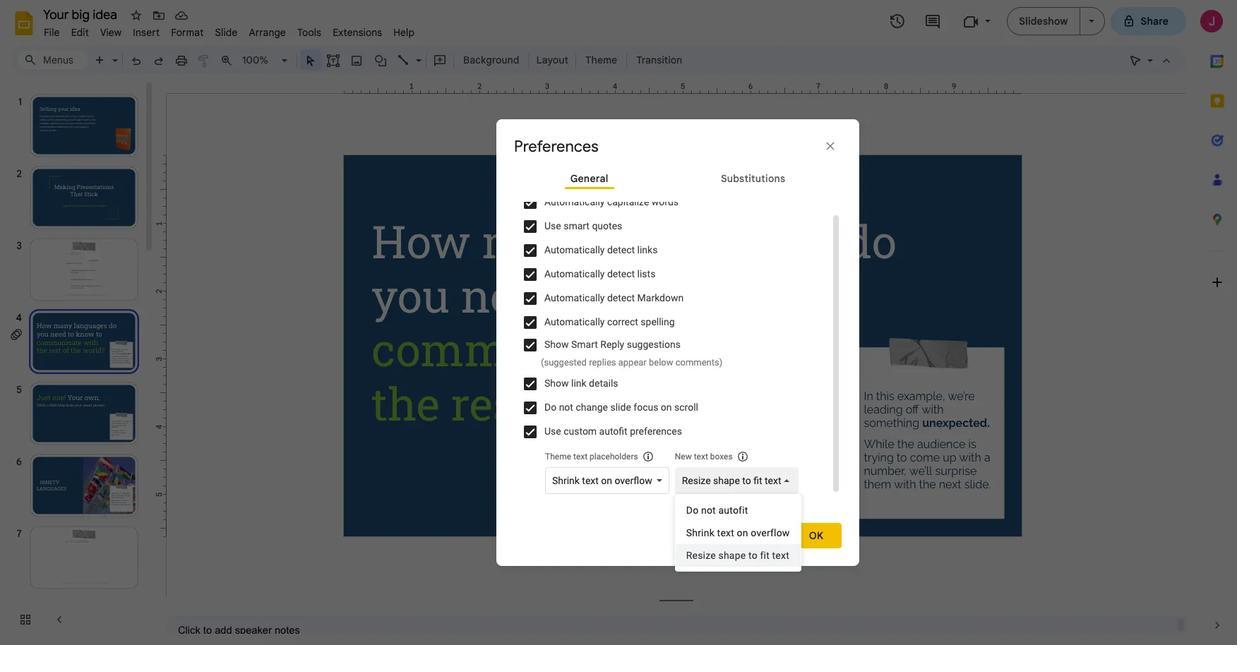 Task type: vqa. For each thing, say whether or not it's contained in the screenshot.
right 'Required question' element
no



Task type: locate. For each thing, give the bounding box(es) containing it.
menu bar inside menu bar banner
[[38, 18, 420, 42]]

1 horizontal spatial tab list
[[1198, 42, 1238, 606]]

2 vertical spatial on
[[737, 528, 749, 539]]

preferences dialog
[[497, 119, 860, 566]]

text inside list box
[[765, 475, 782, 487]]

2 use from the top
[[545, 426, 561, 437]]

background button
[[457, 49, 526, 71]]

theme for theme text placeholders
[[545, 452, 572, 462]]

on
[[661, 402, 672, 413], [601, 475, 612, 487], [737, 528, 749, 539]]

shrink down do not autofit at the right of the page
[[686, 528, 715, 539]]

Star checkbox
[[126, 6, 146, 25]]

resize inside menu
[[686, 550, 716, 562]]

menu containing do not autofit
[[675, 495, 801, 572]]

new text boxes
[[675, 452, 733, 462]]

0 horizontal spatial on
[[601, 475, 612, 487]]

transition
[[637, 54, 683, 66]]

1 horizontal spatial not
[[701, 505, 716, 516]]

autofit for not
[[719, 505, 748, 516]]

0 vertical spatial autofit
[[599, 426, 628, 437]]

0 vertical spatial to
[[743, 475, 751, 487]]

show
[[545, 339, 569, 350], [545, 378, 569, 389]]

preferences
[[514, 137, 599, 156]]

0 horizontal spatial shrink
[[552, 475, 580, 487]]

shrink text on overflow
[[552, 475, 653, 487], [686, 528, 790, 539]]

1 vertical spatial not
[[701, 505, 716, 516]]

theme inside button
[[586, 54, 618, 66]]

scroll
[[675, 402, 699, 413]]

on inside option
[[601, 475, 612, 487]]

tab list inside preferences dialog
[[514, 168, 842, 202]]

use for use smart quotes
[[545, 220, 561, 231]]

preferences application
[[0, 0, 1238, 646]]

do not autofit
[[686, 505, 748, 516]]

0 horizontal spatial autofit
[[599, 426, 628, 437]]

text down the theme text placeholders
[[582, 475, 599, 487]]

1 vertical spatial overflow
[[751, 528, 790, 539]]

autofit inside preferences dialog
[[599, 426, 628, 437]]

to up do not autofit at the right of the page
[[743, 475, 751, 487]]

show for show link details
[[545, 378, 569, 389]]

theme left transition button
[[586, 54, 618, 66]]

automatically correct spelling
[[545, 316, 675, 328]]

1 horizontal spatial autofit
[[719, 505, 748, 516]]

not for autofit
[[701, 505, 716, 516]]

detect for links
[[607, 244, 635, 256]]

resize shape to fit text inside option
[[682, 475, 782, 487]]

1 show from the top
[[545, 339, 569, 350]]

1 automatically from the top
[[545, 196, 605, 207]]

2 detect from the top
[[607, 268, 635, 280]]

shape inside option
[[714, 475, 740, 487]]

overflow left the ok
[[751, 528, 790, 539]]

0 vertical spatial shrink text on overflow
[[552, 475, 653, 487]]

not inside preferences dialog
[[559, 402, 574, 413]]

below
[[649, 357, 674, 368]]

detect for markdown
[[607, 292, 635, 304]]

detect
[[607, 244, 635, 256], [607, 268, 635, 280], [607, 292, 635, 304]]

0 horizontal spatial shrink text on overflow
[[552, 475, 653, 487]]

on left scroll
[[661, 402, 672, 413]]

0 vertical spatial not
[[559, 402, 574, 413]]

autofit up the cancel button
[[719, 505, 748, 516]]

suggestions
[[627, 339, 681, 350]]

fit up cancel
[[754, 475, 763, 487]]

use right use custom autofit preferences 'checkbox'
[[545, 426, 561, 437]]

automatically detect links
[[545, 244, 658, 256]]

1 vertical spatial autofit
[[719, 505, 748, 516]]

fit
[[754, 475, 763, 487], [760, 550, 770, 562]]

tab list
[[1198, 42, 1238, 606], [514, 168, 842, 202]]

0 vertical spatial fit
[[754, 475, 763, 487]]

resize down new text boxes
[[682, 475, 711, 487]]

0 vertical spatial show
[[545, 339, 569, 350]]

not down resize shape to fit text option on the right of the page
[[701, 505, 716, 516]]

2 vertical spatial detect
[[607, 292, 635, 304]]

navigation
[[0, 80, 155, 646]]

show left link
[[545, 378, 569, 389]]

overflow down the placeholders
[[615, 475, 653, 487]]

automatically for automatically detect lists
[[545, 268, 605, 280]]

shape
[[714, 475, 740, 487], [719, 550, 746, 562]]

to down the cancel button
[[749, 550, 758, 562]]

on down the placeholders
[[601, 475, 612, 487]]

0 horizontal spatial not
[[559, 402, 574, 413]]

background
[[463, 54, 520, 66]]

1 horizontal spatial theme
[[586, 54, 618, 66]]

Show Smart Reply suggestions checkbox
[[524, 339, 537, 351]]

0 horizontal spatial theme
[[545, 452, 572, 462]]

automatically
[[545, 196, 605, 207], [545, 244, 605, 256], [545, 268, 605, 280], [545, 292, 605, 304], [545, 316, 605, 328]]

do right the do not change slide focus on scroll checkbox on the bottom of the page
[[545, 402, 557, 413]]

theme down 'custom'
[[545, 452, 572, 462]]

resize down do not autofit at the right of the page
[[686, 550, 716, 562]]

shrink
[[552, 475, 580, 487], [686, 528, 715, 539]]

detect for lists
[[607, 268, 635, 280]]

1 horizontal spatial shrink text on overflow
[[686, 528, 790, 539]]

0 vertical spatial theme
[[586, 54, 618, 66]]

details
[[589, 378, 619, 389]]

do
[[545, 402, 557, 413], [686, 505, 699, 516]]

2 show from the top
[[545, 378, 569, 389]]

text
[[574, 452, 588, 462], [694, 452, 708, 462], [582, 475, 599, 487], [765, 475, 782, 487], [717, 528, 735, 539], [773, 550, 790, 562]]

0 vertical spatial use
[[545, 220, 561, 231]]

text down 'custom'
[[574, 452, 588, 462]]

shrink text on overflow option
[[552, 474, 653, 488]]

automatically for automatically detect links
[[545, 244, 605, 256]]

new
[[675, 452, 692, 462]]

theme
[[586, 54, 618, 66], [545, 452, 572, 462]]

do for do not autofit
[[686, 505, 699, 516]]

do not change slide focus on scroll
[[545, 402, 699, 413]]

0 horizontal spatial tab list
[[514, 168, 842, 202]]

do inside menu
[[686, 505, 699, 516]]

1 vertical spatial show
[[545, 378, 569, 389]]

1 vertical spatial resize
[[686, 550, 716, 562]]

theme text placeholders
[[545, 452, 638, 462]]

not left change
[[559, 402, 574, 413]]

0 vertical spatial do
[[545, 402, 557, 413]]

3 detect from the top
[[607, 292, 635, 304]]

cancel button
[[714, 523, 783, 549]]

1 use from the top
[[545, 220, 561, 231]]

do inside preferences dialog
[[545, 402, 557, 413]]

2 automatically from the top
[[545, 244, 605, 256]]

automatically for automatically capitalize words
[[545, 196, 605, 207]]

theme inside preferences dialog
[[545, 452, 572, 462]]

1 vertical spatial fit
[[760, 550, 770, 562]]

fit inside option
[[754, 475, 763, 487]]

resize inside option
[[682, 475, 711, 487]]

0 vertical spatial overflow
[[615, 475, 653, 487]]

markdown
[[638, 292, 684, 304]]

main toolbar
[[51, 0, 690, 624]]

1 detect from the top
[[607, 244, 635, 256]]

1 vertical spatial detect
[[607, 268, 635, 280]]

show up (suggested
[[545, 339, 569, 350]]

Automatically detect Markdown checkbox
[[524, 292, 537, 305]]

1 horizontal spatial shrink
[[686, 528, 715, 539]]

resize shape to fit text down boxes
[[682, 475, 782, 487]]

1 vertical spatial shrink text on overflow
[[686, 528, 790, 539]]

detect left links
[[607, 244, 635, 256]]

shrink down the theme text placeholders
[[552, 475, 580, 487]]

1 horizontal spatial on
[[661, 402, 672, 413]]

automatically detect lists
[[545, 268, 656, 280]]

0 vertical spatial on
[[661, 402, 672, 413]]

automatically capitalize words
[[545, 196, 679, 207]]

do for do not change slide focus on scroll
[[545, 402, 557, 413]]

show inside show smart reply suggestions (suggested replies appear below comments)
[[545, 339, 569, 350]]

use
[[545, 220, 561, 231], [545, 426, 561, 437]]

use right use smart quotes option
[[545, 220, 561, 231]]

autofit up the placeholders
[[599, 426, 628, 437]]

resize shape to fit text down the cancel button
[[686, 550, 790, 562]]

Use custom autofit preferences checkbox
[[524, 426, 537, 439]]

shrink text on overflow down do not autofit at the right of the page
[[686, 528, 790, 539]]

shape down boxes
[[714, 475, 740, 487]]

detect up correct
[[607, 292, 635, 304]]

not
[[559, 402, 574, 413], [701, 505, 716, 516]]

1 vertical spatial shrink
[[686, 528, 715, 539]]

0 horizontal spatial overflow
[[615, 475, 653, 487]]

4 automatically from the top
[[545, 292, 605, 304]]

substitutions
[[721, 172, 786, 185]]

link
[[571, 378, 587, 389]]

tab list containing general
[[514, 168, 842, 202]]

0 horizontal spatial do
[[545, 402, 557, 413]]

text down the cancel button
[[773, 550, 790, 562]]

use smart quotes
[[545, 220, 623, 231]]

1 vertical spatial theme
[[545, 452, 572, 462]]

not inside menu
[[701, 505, 716, 516]]

to inside option
[[743, 475, 751, 487]]

theme button
[[579, 49, 624, 71]]

resize shape to fit text
[[682, 475, 782, 487], [686, 550, 790, 562]]

custom
[[564, 426, 597, 437]]

resize
[[682, 475, 711, 487], [686, 550, 716, 562]]

show link details
[[545, 378, 619, 389]]

1 vertical spatial resize shape to fit text
[[686, 550, 790, 562]]

to
[[743, 475, 751, 487], [749, 550, 758, 562]]

5 automatically from the top
[[545, 316, 605, 328]]

detect up automatically detect markdown
[[607, 268, 635, 280]]

shrink inside menu
[[686, 528, 715, 539]]

1 horizontal spatial do
[[686, 505, 699, 516]]

overflow
[[615, 475, 653, 487], [751, 528, 790, 539]]

automatically detect markdown
[[545, 292, 684, 304]]

autofit
[[599, 426, 628, 437], [719, 505, 748, 516]]

shrink text on overflow down the theme text placeholders
[[552, 475, 653, 487]]

1 vertical spatial do
[[686, 505, 699, 516]]

do down resize shape to fit text option on the right of the page
[[686, 505, 699, 516]]

autofit inside menu
[[719, 505, 748, 516]]

0 vertical spatial shape
[[714, 475, 740, 487]]

1 vertical spatial on
[[601, 475, 612, 487]]

2 horizontal spatial on
[[737, 528, 749, 539]]

1 horizontal spatial overflow
[[751, 528, 790, 539]]

0 vertical spatial detect
[[607, 244, 635, 256]]

fit inside menu
[[760, 550, 770, 562]]

shrink text on overflow inside option
[[552, 475, 653, 487]]

appear
[[619, 357, 647, 368]]

transition button
[[630, 49, 689, 71]]

on down do not autofit at the right of the page
[[737, 528, 749, 539]]

0 vertical spatial shrink
[[552, 475, 580, 487]]

1 vertical spatial shape
[[719, 550, 746, 562]]

fit down the cancel button
[[760, 550, 770, 562]]

0 vertical spatial resize
[[682, 475, 711, 487]]

3 automatically from the top
[[545, 268, 605, 280]]

text up cancel
[[765, 475, 782, 487]]

comments)
[[676, 357, 723, 368]]

menu bar
[[38, 18, 420, 42]]

shape down the cancel button
[[719, 550, 746, 562]]

1 vertical spatial use
[[545, 426, 561, 437]]

to inside menu
[[749, 550, 758, 562]]

0 vertical spatial resize shape to fit text
[[682, 475, 782, 487]]

change
[[576, 402, 608, 413]]

1 vertical spatial to
[[749, 550, 758, 562]]

menu
[[675, 495, 801, 572]]



Task type: describe. For each thing, give the bounding box(es) containing it.
spelling
[[641, 316, 675, 328]]

capitalize
[[607, 196, 649, 207]]

(suggested
[[541, 357, 587, 368]]

replies
[[589, 357, 616, 368]]

autofit for custom
[[599, 426, 628, 437]]

not for change
[[559, 402, 574, 413]]

use for use custom autofit preferences
[[545, 426, 561, 437]]

lists
[[638, 268, 656, 280]]

links
[[638, 244, 658, 256]]

Do not change slide focus on scroll checkbox
[[524, 402, 537, 415]]

preferences heading
[[514, 137, 656, 156]]

Automatically detect links checkbox
[[524, 244, 537, 257]]

Menus field
[[18, 50, 88, 70]]

menu inside preferences application
[[675, 495, 801, 572]]

slide
[[611, 402, 631, 413]]

navigation inside preferences application
[[0, 80, 155, 646]]

overflow inside option
[[615, 475, 653, 487]]

quotes
[[592, 220, 623, 231]]

preferences
[[630, 426, 682, 437]]

text right new
[[694, 452, 708, 462]]

words
[[652, 196, 679, 207]]

Automatically capitalize words checkbox
[[524, 196, 537, 209]]

boxes
[[711, 452, 733, 462]]

mode and view toolbar
[[1125, 46, 1178, 74]]

share. private to only me. image
[[1123, 14, 1136, 27]]

ok
[[809, 529, 824, 542]]

reply
[[601, 339, 625, 350]]

placeholders
[[590, 452, 638, 462]]

show smart reply suggestions (suggested replies appear below comments)
[[541, 339, 723, 368]]

on inside menu
[[737, 528, 749, 539]]

correct
[[607, 316, 639, 328]]

general
[[571, 172, 609, 185]]

new text boxes list box
[[675, 468, 799, 495]]

automatically for automatically correct spelling
[[545, 316, 605, 328]]

Use smart quotes checkbox
[[524, 220, 537, 233]]

tab list inside menu bar banner
[[1198, 42, 1238, 606]]

automatically for automatically detect markdown
[[545, 292, 605, 304]]

Rename text field
[[38, 6, 125, 23]]

cancel
[[732, 529, 765, 542]]

Automatically detect lists checkbox
[[524, 268, 537, 281]]

use custom autofit preferences
[[545, 426, 682, 437]]

theme text placeholders list box
[[545, 468, 670, 495]]

smart
[[571, 339, 598, 350]]

shape inside menu
[[719, 550, 746, 562]]

smart
[[564, 220, 590, 231]]

menu bar banner
[[0, 0, 1238, 646]]

ok button
[[791, 523, 842, 549]]

show for show smart reply suggestions (suggested replies appear below comments)
[[545, 339, 569, 350]]

text down do not autofit at the right of the page
[[717, 528, 735, 539]]

resize shape to fit text inside menu
[[686, 550, 790, 562]]

resize shape to fit text option
[[682, 474, 782, 488]]

text inside "list box"
[[582, 475, 599, 487]]

Automatically correct spelling checkbox
[[524, 316, 537, 329]]

focus
[[634, 402, 659, 413]]

shrink inside option
[[552, 475, 580, 487]]

Show link details checkbox
[[524, 378, 537, 391]]

theme for theme
[[586, 54, 618, 66]]



